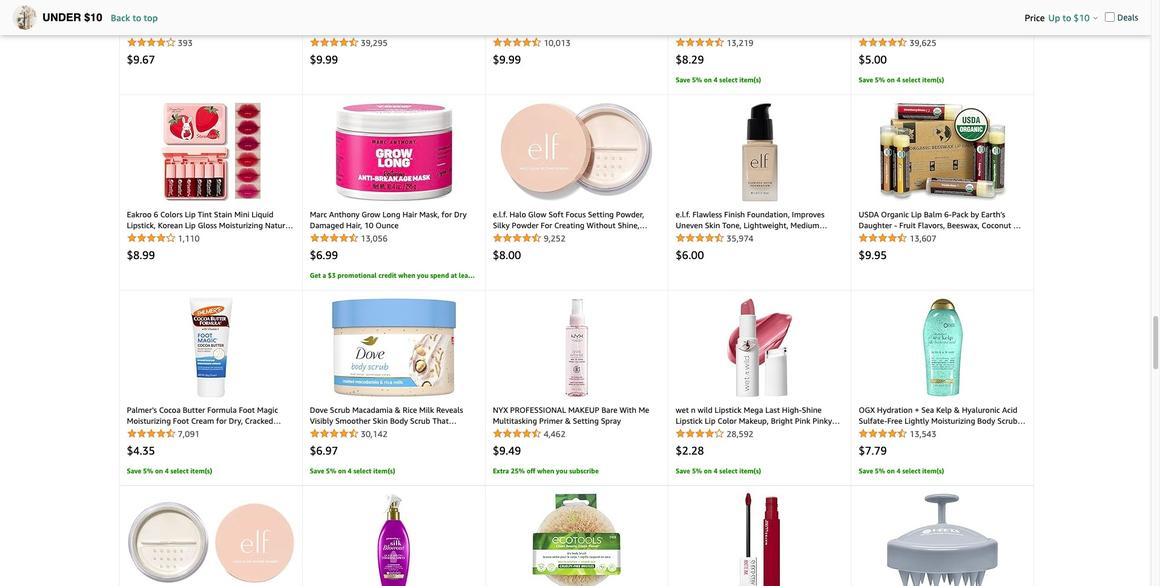 Task type: locate. For each thing, give the bounding box(es) containing it.
fl inside the ogx hydration + sea kelp & hyaluronic acid sulfate-free lightly moisturizing body scrub with black rice, gentle exfoliating daily body wash to soften & smooth skin, 19.5 fl oz
[[991, 438, 997, 448]]

e.l.f. up "dual-"
[[859, 14, 873, 24]]

ogx
[[859, 405, 875, 415]]

skin down smoother
[[347, 427, 362, 437]]

visibly
[[310, 416, 333, 426]]

2 $9.99 from the left
[[493, 53, 521, 66]]

to left popover image
[[1063, 12, 1071, 23]]

0 horizontal spatial for
[[541, 221, 552, 230]]

1 horizontal spatial oz
[[808, 25, 817, 35]]

with up wash
[[859, 427, 874, 437]]

& down micellar
[[708, 25, 714, 35]]

with down real
[[493, 25, 509, 35]]

& right the pores
[[548, 231, 554, 241]]

5% for $2.28
[[692, 467, 702, 475]]

0 horizontal spatial skin
[[347, 427, 362, 437]]

professional
[[510, 405, 566, 415]]

5% for $7.79
[[875, 467, 885, 475]]

0 vertical spatial makeup
[[572, 14, 600, 24]]

lip inside wet n wild lipstick mega last high-shine lipstick lip color makeup, bright pink pinky ring
[[705, 416, 716, 426]]

fl up vary)
[[799, 25, 806, 35]]

1 vertical spatial vitamin
[[859, 231, 887, 241]]

save 5% on 4 select item(s) for $2.28
[[676, 467, 761, 475]]

0 horizontal spatial oz
[[724, 242, 734, 252]]

cosmetics
[[876, 14, 912, 24]]

brow up 'pencils'
[[955, 14, 973, 24]]

powder up tool
[[587, 36, 614, 46]]

0 horizontal spatial fl
[[715, 242, 722, 252]]

skin inside e.l.f. flawless finish foundation, improves uneven skin tone, lightweight, medium coverage & semi-matte, vegan & cruelty-free, beige 0.68 fl oz
[[705, 221, 720, 230]]

select for $4.35
[[170, 467, 189, 475]]

& right kelp
[[954, 405, 960, 415]]

2 vertical spatial skin
[[347, 427, 362, 437]]

0 horizontal spatial up
[[551, 47, 561, 56]]

dry
[[454, 210, 467, 219], [1004, 231, 1017, 241]]

brach's friends valentine's day conversation hearts candy, 6 oz bag
[[127, 14, 290, 35]]

for down glow
[[541, 221, 552, 230]]

tone,
[[722, 221, 742, 230]]

scrub inside the ogx hydration + sea kelp & hyaluronic acid sulfate-free lightly moisturizing body scrub with black rice, gentle exfoliating daily body wash to soften & smooth skin, 19.5 fl oz
[[997, 416, 1018, 426]]

select down 30,142
[[353, 467, 372, 475]]

pink inside e.l.f. halo glow soft focus setting powder, silky powder for creating without shine, smooths pores & lines, light pink
[[599, 231, 614, 241]]

select down 2.1
[[170, 467, 189, 475]]

1 vertical spatial for
[[541, 221, 552, 230]]

2 horizontal spatial oz
[[999, 438, 1009, 448]]

save 5% on 4 select item(s) for $8.29
[[676, 76, 761, 84]]

0 horizontal spatial oz
[[185, 25, 193, 35]]

$10 left back
[[84, 11, 102, 24]]

marc
[[310, 210, 327, 219]]

acid
[[1002, 405, 1018, 415]]

$8.29
[[676, 53, 704, 66]]

oz right 6
[[185, 25, 193, 35]]

& down "dual-"
[[859, 36, 865, 46]]

2 vertical spatial for
[[216, 416, 227, 426]]

$10 left popover image
[[1074, 12, 1090, 23]]

body down rice
[[390, 416, 408, 426]]

& right the primer
[[565, 416, 571, 426]]

for inside usda organic lip balm 6-pack by earth's daughter - fruit flavors, beeswax, coconut oil, vitamin e - best lip repair chapstick for dry cracked lips - moisturizing lip care
[[992, 231, 1002, 241]]

moisturizer
[[168, 427, 208, 437]]

remover,
[[746, 25, 779, 35]]

up right price on the top
[[1049, 12, 1060, 23]]

0 vertical spatial 1
[[511, 25, 515, 35]]

extra 25% off  when you subscribe
[[493, 467, 599, 475]]

setting up the "without" in the right top of the page
[[588, 210, 614, 219]]

10.5
[[364, 427, 380, 437]]

dry inside usda organic lip balm 6-pack by earth's daughter - fruit flavors, beeswax, coconut oil, vitamin e - best lip repair chapstick for dry cracked lips - moisturizing lip care
[[1004, 231, 1017, 241]]

foot up dry,
[[239, 405, 255, 415]]

save 5% on 4 select item(s) for $5.00
[[859, 76, 944, 84]]

silky
[[493, 221, 510, 230]]

0 horizontal spatial pink
[[599, 231, 614, 241]]

select for $6.97
[[353, 467, 372, 475]]

soften
[[890, 438, 914, 448]]

brushes up synthetic
[[602, 14, 630, 24]]

save 5% on 4 select item(s) down $6.97
[[310, 467, 395, 475]]

4 for $7.79
[[897, 467, 901, 475]]

brow
[[955, 14, 973, 24], [937, 25, 955, 35]]

gentle
[[916, 427, 940, 437]]

1 vertical spatial dry
[[1004, 231, 1017, 241]]

on down $6.97
[[338, 467, 346, 475]]

2 horizontal spatial scrub
[[997, 416, 1018, 426]]

for down formula
[[216, 416, 227, 426]]

1 horizontal spatial 1
[[710, 36, 714, 46]]

brow down the lift
[[937, 25, 955, 35]]

select down 39,625
[[902, 76, 921, 84]]

select down soften
[[902, 467, 921, 475]]

0 horizontal spatial lipstick
[[676, 416, 703, 426]]

save down the "$4.35"
[[127, 467, 141, 475]]

skin down flawless
[[705, 221, 720, 230]]

- right lips
[[905, 242, 908, 252]]

2 horizontal spatial to
[[1063, 12, 1071, 23]]

scrub down acid
[[997, 416, 1018, 426]]

save 5% on 4 select item(s) for $6.97
[[310, 467, 395, 475]]

popover image
[[1093, 16, 1098, 19]]

30,142
[[361, 429, 388, 439]]

medium
[[791, 221, 820, 230]]

0 horizontal spatial 1
[[511, 25, 515, 35]]

oz right "10.5"
[[382, 427, 391, 437]]

perfection
[[510, 14, 547, 24]]

lipstick up color
[[715, 405, 742, 415]]

water
[[734, 14, 755, 24]]

e
[[889, 231, 893, 241]]

1 horizontal spatial for
[[984, 25, 995, 35]]

with down cream
[[210, 427, 226, 437]]

4 for $4.35
[[165, 467, 169, 475]]

1 vertical spatial oz
[[382, 427, 391, 437]]

4 for $8.29
[[714, 76, 718, 84]]

with up "remover,"
[[757, 14, 773, 24]]

9,252
[[544, 233, 566, 244]]

save down $8.29
[[676, 76, 690, 84]]

39,295
[[361, 38, 388, 48]]

on down '$2.28'
[[704, 467, 712, 475]]

magic
[[257, 405, 278, 415]]

5% down $7.79 on the right bottom
[[875, 467, 885, 475]]

makeup up count
[[716, 25, 744, 35]]

fl inside e.l.f. flawless finish foundation, improves uneven skin tone, lightweight, medium coverage & semi-matte, vegan & cruelty-free, beige 0.68 fl oz
[[715, 242, 722, 252]]

ounce
[[376, 221, 399, 230]]

2 vertical spatial oz
[[999, 438, 1009, 448]]

1 vertical spatial up
[[551, 47, 561, 56]]

candy,
[[152, 25, 176, 35]]

0 vertical spatial vitamin
[[775, 14, 803, 24]]

skin
[[705, 221, 720, 230], [373, 416, 388, 426], [347, 427, 362, 437]]

on down the "$4.35"
[[155, 467, 163, 475]]

e.l.f.
[[859, 14, 873, 24], [493, 210, 508, 219], [676, 210, 690, 219]]

makeup inside the real perfection 16pcs makeup brushes set with 1 eyebrow razor premium synthetic foundation blending face powder eye shadow concealer make up brushes tool kit
[[572, 14, 600, 24]]

eyebrow
[[517, 25, 548, 35]]

2 horizontal spatial skin
[[705, 221, 720, 230]]

save for $6.97
[[310, 467, 324, 475]]

0 vertical spatial pink
[[599, 231, 614, 241]]

0 horizontal spatial body
[[390, 416, 408, 426]]

e.l.f. for $5.00
[[859, 14, 873, 24]]

0 vertical spatial oz
[[185, 25, 193, 35]]

garnier
[[676, 14, 702, 24]]

pack,
[[1006, 14, 1025, 24]]

on for $4.35
[[155, 467, 163, 475]]

0 horizontal spatial cracked
[[245, 416, 273, 426]]

razor
[[550, 25, 570, 35]]

save 5% on 4 select item(s) down $8.29
[[676, 76, 761, 84]]

moisturizing inside palmer's cocoa butter formula foot magic moisturizing foot cream for dry, cracked heels, feet moisturizer with peppermint oil & vitamin e, 2.1 ounces
[[127, 416, 171, 426]]

item(s) down 13,219 at the right of page
[[739, 76, 761, 84]]

back to top
[[111, 12, 158, 23]]

e.l.f. up the silky
[[493, 210, 508, 219]]

oz down daily
[[999, 438, 1009, 448]]

under
[[42, 11, 81, 24]]

1 horizontal spatial powder
[[587, 36, 614, 46]]

e.l.f. up uneven
[[676, 210, 690, 219]]

0 vertical spatial up
[[1049, 12, 1060, 23]]

1 horizontal spatial up
[[1049, 12, 1060, 23]]

moisturizing down repair
[[910, 242, 955, 252]]

0 horizontal spatial dry
[[454, 210, 467, 219]]

with inside garnier micellar water with vitamin c, facial cleanser & makeup remover, 13.5 fl oz (400ml), 1 count (packaging may vary)
[[757, 14, 773, 24]]

pack
[[952, 210, 969, 219]]

care
[[969, 242, 985, 252]]

1 vertical spatial foot
[[173, 416, 189, 426]]

0 vertical spatial cracked
[[859, 242, 887, 252]]

6-
[[944, 210, 952, 219]]

$2.28
[[676, 444, 704, 457]]

0 vertical spatial lipstick
[[715, 405, 742, 415]]

e,
[[157, 438, 163, 448]]

0 vertical spatial foot
[[239, 405, 255, 415]]

0 horizontal spatial foot
[[173, 416, 189, 426]]

oz inside dove scrub macadamia & rice milk reveals visibly smoother skin body scrub that nourishes skin 10.5 oz
[[382, 427, 391, 437]]

precision
[[903, 25, 935, 35]]

save 5% on 4 select item(s) down '$2.28'
[[676, 467, 761, 475]]

1 vertical spatial fl
[[715, 242, 722, 252]]

(packaging
[[740, 36, 779, 46]]

nyx professional makeup bare with me multitasking primer & setting spray
[[493, 405, 649, 426]]

powder inside e.l.f. halo glow soft focus setting powder, silky powder for creating without shine, smooths pores & lines, light pink
[[512, 221, 539, 230]]

body
[[390, 416, 408, 426], [977, 416, 995, 426], [1002, 427, 1020, 437]]

item(s) down '28,592'
[[739, 467, 761, 475]]

select for $8.29
[[719, 76, 738, 84]]

0 horizontal spatial for
[[216, 416, 227, 426]]

last
[[765, 405, 780, 415]]

oz down c, at the right of page
[[808, 25, 817, 35]]

2 horizontal spatial fl
[[991, 438, 997, 448]]

save down $7.79 on the right bottom
[[859, 467, 873, 475]]

vitamin inside usda organic lip balm 6-pack by earth's daughter - fruit flavors, beeswax, coconut oil, vitamin e - best lip repair chapstick for dry cracked lips - moisturizing lip care
[[859, 231, 887, 241]]

to up hearts
[[133, 12, 141, 23]]

item(s) down the 'smooth'
[[922, 467, 944, 475]]

save down $6.97
[[310, 467, 324, 475]]

with
[[620, 405, 637, 415]]

item(s) down 'ounces'
[[190, 467, 212, 475]]

save for $7.79
[[859, 467, 873, 475]]

to down black
[[880, 438, 888, 448]]

1 vertical spatial oz
[[724, 242, 734, 252]]

0 vertical spatial powder
[[587, 36, 614, 46]]

0 vertical spatial dry
[[454, 210, 467, 219]]

lip
[[911, 210, 922, 219], [918, 231, 929, 241], [957, 242, 967, 252], [705, 416, 716, 426]]

maybelline super stay matte ink liquid lipstick makeup, long lasting high impact color, up to 16h wear, exhilarator, ruby red, 1 count image
[[739, 493, 780, 586]]

1 vertical spatial brushes
[[563, 47, 591, 56]]

1 vertical spatial pink
[[795, 416, 810, 426]]

& inside palmer's cocoa butter formula foot magic moisturizing foot cream for dry, cracked heels, feet moisturizer with peppermint oil & vitamin e, 2.1 ounces
[[284, 427, 290, 437]]

1 vertical spatial 1
[[710, 36, 714, 46]]

up
[[1049, 12, 1060, 23], [551, 47, 561, 56]]

spray
[[601, 416, 621, 426]]

1 horizontal spatial oz
[[382, 427, 391, 437]]

ring
[[676, 427, 692, 437]]

makeup up premium
[[572, 14, 600, 24]]

5% down $8.29
[[692, 76, 702, 84]]

item(s) down 30,142
[[373, 467, 395, 475]]

4 for $5.00
[[897, 76, 901, 84]]

cracked inside usda organic lip balm 6-pack by earth's daughter - fruit flavors, beeswax, coconut oil, vitamin e - best lip repair chapstick for dry cracked lips - moisturizing lip care
[[859, 242, 887, 252]]

flavors,
[[918, 221, 945, 230]]

cracked down daughter
[[859, 242, 887, 252]]

0 horizontal spatial powder
[[512, 221, 539, 230]]

dry down oil,
[[1004, 231, 1017, 241]]

1 up foundation
[[511, 25, 515, 35]]

cracked down magic
[[245, 416, 273, 426]]

$9.99 for 39,295
[[310, 53, 338, 66]]

earth's
[[981, 210, 1005, 219]]

0 horizontal spatial to
[[133, 12, 141, 23]]

1 horizontal spatial $9.99
[[493, 53, 521, 66]]

lip down wild
[[705, 416, 716, 426]]

free,
[[826, 231, 843, 241]]

1 left count
[[710, 36, 714, 46]]

mega
[[744, 405, 763, 415]]

item(s) for $7.79
[[922, 467, 944, 475]]

1 vertical spatial makeup
[[716, 25, 744, 35]]

0 vertical spatial for
[[984, 25, 995, 35]]

& inside garnier micellar water with vitamin c, facial cleanser & makeup remover, 13.5 fl oz (400ml), 1 count (packaging may vary)
[[708, 25, 714, 35]]

lines,
[[556, 231, 576, 241]]

brushes down face
[[563, 47, 591, 56]]

2 vertical spatial fl
[[991, 438, 997, 448]]

save down "$5.00"
[[859, 76, 873, 84]]

scrub up smoother
[[330, 405, 350, 415]]

to inside the ogx hydration + sea kelp & hyaluronic acid sulfate-free lightly moisturizing body scrub with black rice, gentle exfoliating daily body wash to soften & smooth skin, 19.5 fl oz
[[880, 438, 888, 448]]

0 horizontal spatial e.l.f.
[[493, 210, 508, 219]]

1 vertical spatial cracked
[[245, 416, 273, 426]]

5% for $5.00
[[875, 76, 885, 84]]

0 horizontal spatial $9.99
[[310, 53, 338, 66]]

foot
[[239, 405, 255, 415], [173, 416, 189, 426]]

fl right 0.68
[[715, 242, 722, 252]]

1 horizontal spatial skin
[[373, 416, 388, 426]]

oz
[[808, 25, 817, 35], [724, 242, 734, 252], [999, 438, 1009, 448]]

1 horizontal spatial lipstick
[[715, 405, 742, 415]]

on down $7.79 on the right bottom
[[887, 467, 895, 475]]

2 horizontal spatial vitamin
[[859, 231, 887, 241]]

kelp
[[936, 405, 952, 415]]

select down 13,219 at the right of page
[[719, 76, 738, 84]]

1 horizontal spatial cracked
[[859, 242, 887, 252]]

2 horizontal spatial e.l.f.
[[859, 14, 873, 24]]

0 vertical spatial skin
[[705, 221, 720, 230]]

neutral
[[925, 36, 951, 46]]

uneven
[[676, 221, 703, 230]]

dove scrub macadamia & rice milk reveals visibly smoother skin body scrub that nourishes skin 10.5 oz
[[310, 405, 463, 437]]

1 horizontal spatial e.l.f.
[[676, 210, 690, 219]]

e.l.f. for $6.00
[[676, 210, 690, 219]]

e.l.f. inside e.l.f. halo glow soft focus setting powder, silky powder for creating without shine, smooths pores & lines, light pink
[[493, 210, 508, 219]]

1 horizontal spatial pink
[[795, 416, 810, 426]]

0 vertical spatial for
[[442, 210, 452, 219]]

0.68
[[698, 242, 713, 252]]

25%
[[511, 467, 525, 475]]

on for $6.97
[[338, 467, 346, 475]]

item(s) down 39,625
[[922, 76, 944, 84]]

5% down '$2.28'
[[692, 467, 702, 475]]

daughter
[[859, 221, 892, 230]]

powder down halo
[[512, 221, 539, 230]]

1 horizontal spatial to
[[880, 438, 888, 448]]

cracked inside palmer's cocoa butter formula foot magic moisturizing foot cream for dry, cracked heels, feet moisturizer with peppermint oil & vitamin e, 2.1 ounces
[[245, 416, 273, 426]]

save 5% on 4 select item(s) down "$5.00"
[[859, 76, 944, 84]]

- right e
[[895, 231, 898, 241]]

5% down $6.97
[[326, 467, 336, 475]]

oz inside garnier micellar water with vitamin c, facial cleanser & makeup remover, 13.5 fl oz (400ml), 1 count (packaging may vary)
[[808, 25, 817, 35]]

$9.49
[[493, 444, 521, 457]]

shine
[[802, 405, 822, 415]]

scrub down milk
[[410, 416, 430, 426]]

$9.67
[[127, 53, 155, 66]]

1 horizontal spatial fl
[[799, 25, 806, 35]]

cracked
[[859, 242, 887, 252], [245, 416, 273, 426]]

save down '$2.28'
[[676, 467, 690, 475]]

0 vertical spatial setting
[[588, 210, 614, 219]]

lift
[[941, 14, 953, 24]]

e.l.f. inside e.l.f. flawless finish foundation, improves uneven skin tone, lightweight, medium coverage & semi-matte, vegan & cruelty-free, beige 0.68 fl oz
[[676, 210, 690, 219]]

13,056
[[361, 233, 388, 244]]

nyx
[[493, 405, 508, 415]]

rice,
[[898, 427, 914, 437]]

for down coconut
[[992, 231, 1002, 241]]

oz down semi-
[[724, 242, 734, 252]]

1 horizontal spatial makeup
[[716, 25, 744, 35]]

vitamin inside palmer's cocoa butter formula foot magic moisturizing foot cream for dry, cracked heels, feet moisturizer with peppermint oil & vitamin e, 2.1 ounces
[[127, 438, 155, 448]]

0 horizontal spatial scrub
[[330, 405, 350, 415]]

for inside 'e.l.f. cosmetics instant lift brow pencil 2-pack, dual-ended precision brow pencils for shaping & defining brows, neutral brown'
[[984, 25, 995, 35]]

lips
[[889, 242, 903, 252]]

makeup inside garnier micellar water with vitamin c, facial cleanser & makeup remover, 13.5 fl oz (400ml), 1 count (packaging may vary)
[[716, 25, 744, 35]]

save
[[676, 76, 690, 84], [859, 76, 873, 84], [127, 467, 141, 475], [310, 467, 324, 475], [676, 467, 690, 475], [859, 467, 873, 475]]

e.l.f. for $8.00
[[493, 210, 508, 219]]

wet
[[676, 405, 689, 415]]

synthetic
[[606, 25, 640, 35]]

1 $9.99 from the left
[[310, 53, 338, 66]]

1 horizontal spatial brushes
[[602, 14, 630, 24]]

& left rice
[[395, 405, 401, 415]]

pencil
[[975, 14, 997, 24]]

body up daily
[[977, 416, 995, 426]]

1 horizontal spatial $10
[[1074, 12, 1090, 23]]

select down '28,592'
[[719, 467, 738, 475]]

1 horizontal spatial for
[[442, 210, 452, 219]]

1 vertical spatial powder
[[512, 221, 539, 230]]

& inside 'e.l.f. cosmetics instant lift brow pencil 2-pack, dual-ended precision brow pencils for shaping & defining brows, neutral brown'
[[859, 36, 865, 46]]

save 5% on 4 select item(s) down soften
[[859, 467, 944, 475]]

0 vertical spatial fl
[[799, 25, 806, 35]]

for right the mask,
[[442, 210, 452, 219]]

shaping
[[997, 25, 1027, 35]]

makeup
[[572, 14, 600, 24], [716, 25, 744, 35]]

moisturizing inside the ogx hydration + sea kelp & hyaluronic acid sulfate-free lightly moisturizing body scrub with black rice, gentle exfoliating daily body wash to soften & smooth skin, 19.5 fl oz
[[931, 416, 975, 426]]

1 vertical spatial setting
[[573, 416, 599, 426]]

1
[[511, 25, 515, 35], [710, 36, 714, 46]]

e.l.f., halo glow setting powder, silky, weightless, blurring, smooths, minimizes pores and fine lines, creates soft focus effect, light, semi-matte finish, 0.24 oz image
[[127, 501, 295, 584]]

1 horizontal spatial vitamin
[[775, 14, 803, 24]]

on down $8.29
[[704, 76, 712, 84]]

1 vertical spatial for
[[992, 231, 1002, 241]]

save 5% on 4 select item(s) down 2.1
[[127, 467, 212, 475]]

0 vertical spatial oz
[[808, 25, 817, 35]]

0 horizontal spatial brushes
[[563, 47, 591, 56]]

vitamin down heels,
[[127, 438, 155, 448]]

2 vertical spatial vitamin
[[127, 438, 155, 448]]

1 vertical spatial lipstick
[[676, 416, 703, 426]]

select for $5.00
[[902, 76, 921, 84]]

moisturizing up exfoliating on the bottom
[[931, 416, 975, 426]]

save 5% on 4 select item(s)
[[676, 76, 761, 84], [859, 76, 944, 84], [127, 467, 212, 475], [310, 467, 395, 475], [676, 467, 761, 475], [859, 467, 944, 475]]

count
[[717, 36, 738, 46]]

foot up moisturizer
[[173, 416, 189, 426]]

bright
[[771, 416, 793, 426]]

5% down the "$4.35"
[[143, 467, 153, 475]]

- down organic
[[894, 221, 897, 230]]

body right daily
[[1002, 427, 1020, 437]]

0 horizontal spatial makeup
[[572, 14, 600, 24]]

0 horizontal spatial vitamin
[[127, 438, 155, 448]]

pink inside wet n wild lipstick mega last high-shine lipstick lip color makeup, bright pink pinky ring
[[795, 416, 810, 426]]

1,110
[[178, 233, 200, 244]]

glow
[[528, 210, 546, 219]]

e.l.f. inside 'e.l.f. cosmetics instant lift brow pencil 2-pack, dual-ended precision brow pencils for shaping & defining brows, neutral brown'
[[859, 14, 873, 24]]

1 vertical spatial brow
[[937, 25, 955, 35]]

setting inside e.l.f. halo glow soft focus setting powder, silky powder for creating without shine, smooths pores & lines, light pink
[[588, 210, 614, 219]]

2 horizontal spatial for
[[992, 231, 1002, 241]]

pink down shine
[[795, 416, 810, 426]]



Task type: vqa. For each thing, say whether or not it's contained in the screenshot.
High-
yes



Task type: describe. For each thing, give the bounding box(es) containing it.
grow
[[362, 210, 380, 219]]

$9.95
[[859, 248, 887, 262]]

color
[[718, 416, 737, 426]]

4 for $6.97
[[348, 467, 352, 475]]

with inside the ogx hydration + sea kelp & hyaluronic acid sulfate-free lightly moisturizing body scrub with black rice, gentle exfoliating daily body wash to soften & smooth skin, 19.5 fl oz
[[859, 427, 874, 437]]

macadamia
[[352, 405, 393, 415]]

1 inside garnier micellar water with vitamin c, facial cleanser & makeup remover, 13.5 fl oz (400ml), 1 count (packaging may vary)
[[710, 36, 714, 46]]

price
[[1025, 12, 1045, 23]]

beeswax,
[[947, 221, 980, 230]]

kit
[[611, 47, 621, 56]]

on for $7.79
[[887, 467, 895, 475]]

& inside e.l.f. halo glow soft focus setting powder, silky powder for creating without shine, smooths pores & lines, light pink
[[548, 231, 554, 241]]

for inside palmer's cocoa butter formula foot magic moisturizing foot cream for dry, cracked heels, feet moisturizer with peppermint oil & vitamin e, 2.1 ounces
[[216, 416, 227, 426]]

pores
[[527, 231, 546, 241]]

2.1
[[165, 438, 176, 448]]

1 horizontal spatial scrub
[[410, 416, 430, 426]]

e.l.f. cosmetics instant lift brow pencil 2-pack, dual-ended precision brow pencils for shaping & defining brows, neutral brown
[[859, 14, 1027, 46]]

under $10 image
[[13, 5, 37, 30]]

4 for $2.28
[[714, 467, 718, 475]]

micellar
[[704, 14, 732, 24]]

for inside e.l.f. halo glow soft focus setting powder, silky powder for creating without shine, smooths pores & lines, light pink
[[541, 221, 552, 230]]

hair
[[402, 210, 417, 219]]

& down gentle
[[916, 438, 922, 448]]

palmer's cocoa butter formula foot magic moisturizing foot cream for dry, cracked heels, feet moisturizer with peppermint oil & vitamin e, 2.1 ounces
[[127, 405, 290, 448]]

friends
[[154, 14, 185, 24]]

premium
[[572, 25, 604, 35]]

$6.97
[[310, 444, 338, 457]]

chapstick
[[955, 231, 990, 241]]

lightweight,
[[744, 221, 788, 230]]

13,607
[[910, 233, 937, 244]]

item(s) for $6.97
[[373, 467, 395, 475]]

item(s) for $4.35
[[190, 467, 212, 475]]

& inside dove scrub macadamia & rice milk reveals visibly smoother skin body scrub that nourishes skin 10.5 oz
[[395, 405, 401, 415]]

5% for $8.29
[[692, 76, 702, 84]]

sulfate-
[[859, 416, 887, 426]]

1 horizontal spatial foot
[[239, 405, 255, 415]]

1 horizontal spatial body
[[977, 416, 995, 426]]

beige
[[676, 242, 696, 252]]

may
[[781, 36, 796, 46]]

organic
[[881, 210, 909, 219]]

checkbox image
[[1105, 12, 1114, 22]]

black
[[877, 427, 896, 437]]

select for $2.28
[[719, 467, 738, 475]]

multitasking
[[493, 416, 537, 426]]

conversation
[[243, 14, 290, 24]]

body inside dove scrub macadamia & rice milk reveals visibly smoother skin body scrub that nourishes skin 10.5 oz
[[390, 416, 408, 426]]

cruelty-
[[797, 231, 826, 241]]

dry,
[[229, 416, 243, 426]]

extra
[[493, 467, 509, 475]]

select for $7.79
[[902, 467, 921, 475]]

item(s) for $8.29
[[739, 76, 761, 84]]

save for $4.35
[[127, 467, 141, 475]]

+
[[915, 405, 919, 415]]

2 vertical spatial -
[[905, 242, 908, 252]]

35,974
[[727, 233, 754, 244]]

powder inside the real perfection 16pcs makeup brushes set with 1 eyebrow razor premium synthetic foundation blending face powder eye shadow concealer make up brushes tool kit
[[587, 36, 614, 46]]

item(s) for $2.28
[[739, 467, 761, 475]]

instant
[[914, 14, 939, 24]]

1 vertical spatial -
[[895, 231, 898, 241]]

to for back
[[133, 12, 141, 23]]

usda organic lip balm 6-pack by earth's daughter - fruit flavors, beeswax, coconut oil, vitamin e - best lip repair chapstick for dry cracked lips - moisturizing lip care
[[859, 210, 1026, 252]]

13,543
[[910, 429, 937, 439]]

2-
[[999, 14, 1006, 24]]

on for $5.00
[[887, 76, 895, 84]]

bag
[[195, 25, 209, 35]]

save 5% on 4 select item(s) for $7.79
[[859, 467, 944, 475]]

0 vertical spatial -
[[894, 221, 897, 230]]

0 vertical spatial brow
[[955, 14, 973, 24]]

on for $8.29
[[704, 76, 712, 84]]

improves
[[792, 210, 825, 219]]

0 horizontal spatial $10
[[84, 11, 102, 24]]

2 horizontal spatial body
[[1002, 427, 1020, 437]]

dry inside marc anthony grow long hair mask, for dry damaged hair, 10 ounce
[[454, 210, 467, 219]]

oz inside brach's friends valentine's day conversation hearts candy, 6 oz bag
[[185, 25, 193, 35]]

setting inside the nyx professional makeup bare with me multitasking primer & setting spray
[[573, 416, 599, 426]]

393
[[178, 38, 193, 48]]

to for up
[[1063, 12, 1071, 23]]

hyaluronic
[[962, 405, 1000, 415]]

save 5% on 4 select item(s) for $4.35
[[127, 467, 212, 475]]

lip down the flavors, in the right top of the page
[[918, 231, 929, 241]]

item(s) for $5.00
[[922, 76, 944, 84]]

face
[[569, 36, 585, 46]]

free
[[887, 416, 903, 426]]

anthony
[[329, 210, 360, 219]]

matte,
[[740, 231, 763, 241]]

lip down chapstick
[[957, 242, 967, 252]]

lip up fruit
[[911, 210, 922, 219]]

& inside the nyx professional makeup bare with me multitasking primer & setting spray
[[565, 416, 571, 426]]

wild
[[698, 405, 713, 415]]

marc anthony grow long hair mask, for dry damaged hair, 10 ounce
[[310, 210, 467, 230]]

ogx protecting + silk blowout quick drying thermal spray, 6 fl oz (pack of 1) image
[[377, 493, 411, 586]]

cocoa
[[159, 405, 181, 415]]

& right vegan
[[789, 231, 795, 241]]

skin,
[[954, 438, 971, 448]]

save for $2.28
[[676, 467, 690, 475]]

back
[[111, 12, 130, 23]]

with inside palmer's cocoa butter formula foot magic moisturizing foot cream for dry, cracked heels, feet moisturizer with peppermint oil & vitamin e, 2.1 ounces
[[210, 427, 226, 437]]

on for $2.28
[[704, 467, 712, 475]]

milk
[[419, 405, 434, 415]]

make
[[530, 47, 549, 56]]

nourishes
[[310, 427, 345, 437]]

bare
[[602, 405, 618, 415]]

& up 0.68
[[711, 231, 717, 241]]

palmer's
[[127, 405, 157, 415]]

rice
[[403, 405, 417, 415]]

1 inside the real perfection 16pcs makeup brushes set with 1 eyebrow razor premium synthetic foundation blending face powder eye shadow concealer make up brushes tool kit
[[511, 25, 515, 35]]

feet
[[150, 427, 166, 437]]

fl inside garnier micellar water with vitamin c, facial cleanser & makeup remover, 13.5 fl oz (400ml), 1 count (packaging may vary)
[[799, 25, 806, 35]]

0 vertical spatial brushes
[[602, 14, 630, 24]]

moisturizing inside usda organic lip balm 6-pack by earth's daughter - fruit flavors, beeswax, coconut oil, vitamin e - best lip repair chapstick for dry cracked lips - moisturizing lip care
[[910, 242, 955, 252]]

vitamin inside garnier micellar water with vitamin c, facial cleanser & makeup remover, 13.5 fl oz (400ml), 1 count (packaging may vary)
[[775, 14, 803, 24]]

soft
[[549, 210, 564, 219]]

$9.99 for 10,013
[[493, 53, 521, 66]]

smooth
[[924, 438, 952, 448]]

heeta hair scalp massager, scalp scrubber with soft silicone bristles for hair growth & dandruff removal, hair shampoo brush for scalp exfoliator, sky gray image
[[887, 493, 999, 586]]

brach's
[[127, 14, 152, 24]]

up inside the real perfection 16pcs makeup brushes set with 1 eyebrow razor premium synthetic foundation blending face powder eye shadow concealer make up brushes tool kit
[[551, 47, 561, 56]]

hair,
[[346, 221, 362, 230]]

oz inside the ogx hydration + sea kelp & hyaluronic acid sulfate-free lightly moisturizing body scrub with black rice, gentle exfoliating daily body wash to soften & smooth skin, 19.5 fl oz
[[999, 438, 1009, 448]]

ended
[[878, 25, 901, 35]]

39,625
[[910, 38, 937, 48]]

save for $8.29
[[676, 76, 690, 84]]

oz inside e.l.f. flawless finish foundation, improves uneven skin tone, lightweight, medium coverage & semi-matte, vegan & cruelty-free, beige 0.68 fl oz
[[724, 242, 734, 252]]

garnier micellar water with vitamin c, facial cleanser & makeup remover, 13.5 fl oz (400ml), 1 count (packaging may vary)
[[676, 14, 834, 46]]

6
[[178, 25, 183, 35]]

ecotools dry body brush, for post shower & bath skincare routine, removes dirt & promotes blood circulation, helps reduce appearance of cellulite, eco-friendly, vegan & cruelty-free, 1 count image
[[532, 493, 622, 586]]

daily
[[982, 427, 1000, 437]]

dual-
[[859, 25, 878, 35]]

pencils
[[957, 25, 982, 35]]

coconut
[[982, 221, 1011, 230]]

for inside marc anthony grow long hair mask, for dry damaged hair, 10 ounce
[[442, 210, 452, 219]]

that
[[432, 416, 449, 426]]

5% for $6.97
[[326, 467, 336, 475]]

shadow
[[631, 36, 659, 46]]

1 vertical spatial skin
[[373, 416, 388, 426]]

powder,
[[616, 210, 644, 219]]

4,462
[[544, 429, 566, 439]]

13.5
[[781, 25, 797, 35]]

ounces
[[178, 438, 205, 448]]

tool
[[593, 47, 609, 56]]

save for $5.00
[[859, 76, 873, 84]]

10
[[364, 221, 374, 230]]

subscribe
[[569, 467, 599, 475]]

primer
[[539, 416, 563, 426]]

peppermint
[[228, 427, 270, 437]]

5% for $4.35
[[143, 467, 153, 475]]

with inside the real perfection 16pcs makeup brushes set with 1 eyebrow razor premium synthetic foundation blending face powder eye shadow concealer make up brushes tool kit
[[493, 25, 509, 35]]

foundation,
[[747, 210, 790, 219]]

repair
[[931, 231, 953, 241]]



